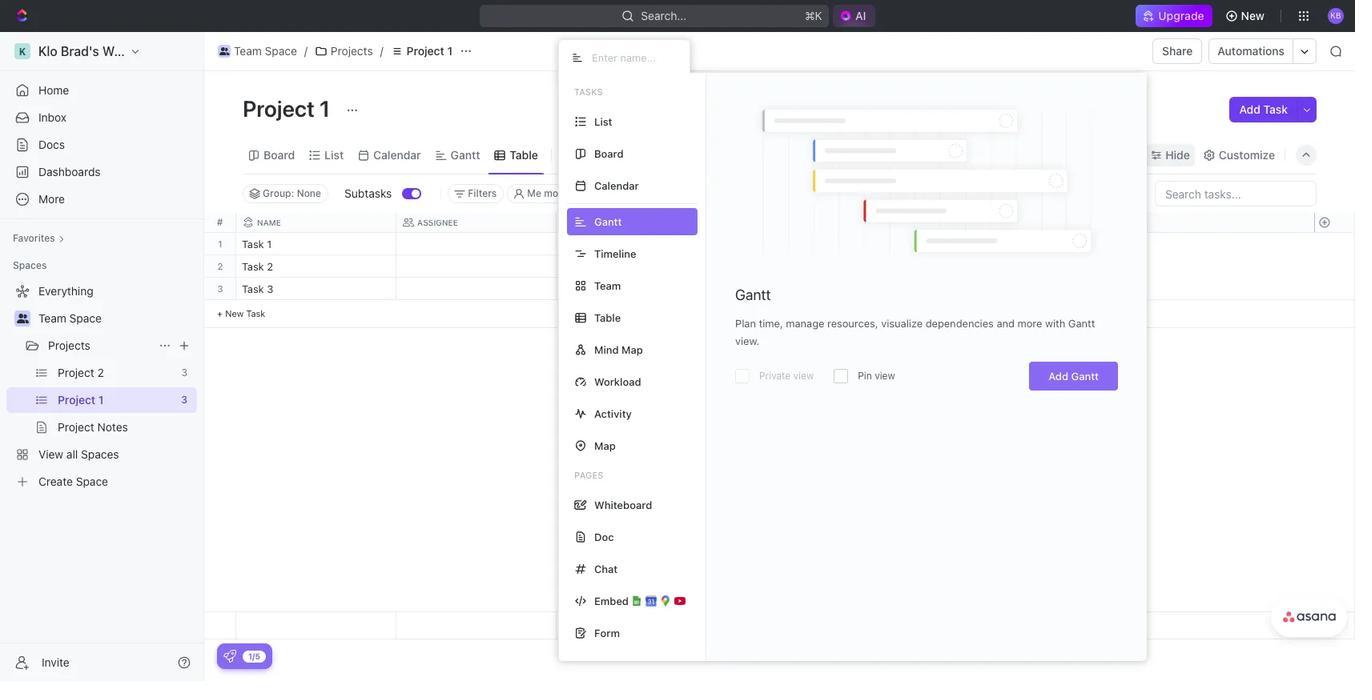 Task type: locate. For each thing, give the bounding box(es) containing it.
1 horizontal spatial 3
[[267, 283, 273, 296]]

team space right user group image at the left top of page
[[234, 44, 297, 58]]

whiteboard
[[594, 499, 652, 511]]

1 vertical spatial to
[[566, 284, 579, 295]]

new inside button
[[1241, 9, 1265, 22]]

board up assignees button
[[594, 147, 624, 160]]

assignees button
[[580, 184, 655, 203]]

0 vertical spatial team
[[234, 44, 262, 58]]

table right gantt "link"
[[510, 148, 538, 161]]

1 vertical spatial table
[[594, 311, 621, 324]]

projects
[[331, 44, 373, 58], [48, 339, 90, 352]]

new task
[[225, 308, 265, 319]]

hide button
[[758, 184, 792, 203]]

new up automations
[[1241, 9, 1265, 22]]

0 vertical spatial list
[[594, 115, 612, 128]]

1 horizontal spatial calendar
[[594, 179, 639, 192]]

show closed
[[678, 187, 737, 199]]

2 vertical spatial task
[[246, 308, 265, 319]]

0 vertical spatial add
[[1239, 103, 1261, 116]]

0 vertical spatial space
[[265, 44, 297, 58]]

1 horizontal spatial project 1
[[407, 44, 453, 58]]

1 vertical spatial to do
[[566, 284, 595, 295]]

2 vertical spatial team
[[38, 312, 66, 325]]

team space link inside the sidebar navigation
[[38, 306, 194, 332]]

list
[[594, 115, 612, 128], [325, 148, 344, 161]]

1 horizontal spatial team
[[234, 44, 262, 58]]

0 horizontal spatial team
[[38, 312, 66, 325]]

do down timeline
[[581, 284, 595, 295]]

project
[[407, 44, 444, 58], [243, 95, 315, 122]]

to for ‎task 1
[[566, 239, 579, 250]]

map
[[622, 343, 643, 356], [594, 439, 616, 452]]

press space to select this row. row
[[204, 233, 236, 256], [236, 233, 1037, 258], [204, 256, 236, 278], [236, 256, 1037, 280], [204, 278, 236, 300], [236, 278, 1037, 300], [236, 613, 1037, 640]]

add up customize
[[1239, 103, 1261, 116]]

1 vertical spatial ‎task
[[242, 260, 264, 273]]

2 left ‎task 2
[[218, 261, 223, 272]]

‎task down ‎task 1
[[242, 260, 264, 273]]

1 vertical spatial new
[[225, 308, 244, 319]]

press space to select this row. row containing 1
[[204, 233, 236, 256]]

map right mind
[[622, 343, 643, 356]]

press space to select this row. row containing 2
[[204, 256, 236, 278]]

visualize
[[881, 317, 923, 330]]

0 horizontal spatial new
[[225, 308, 244, 319]]

1 horizontal spatial team space
[[234, 44, 297, 58]]

add gantt
[[1049, 370, 1099, 383]]

0 vertical spatial to do
[[566, 239, 595, 250]]

space right user group icon
[[69, 312, 102, 325]]

cell
[[396, 233, 557, 255], [717, 233, 877, 255], [396, 256, 557, 277], [557, 256, 717, 277], [717, 256, 877, 277], [396, 278, 557, 300], [717, 278, 877, 300], [877, 278, 1037, 300], [717, 613, 877, 639], [877, 613, 1037, 639]]

1 horizontal spatial view
[[875, 370, 895, 382]]

2 to do from the top
[[566, 284, 595, 295]]

1 2 3
[[217, 239, 223, 294]]

1 horizontal spatial project
[[407, 44, 444, 58]]

hide inside dropdown button
[[1166, 148, 1190, 161]]

0 horizontal spatial 2
[[218, 261, 223, 272]]

invite
[[42, 656, 70, 669]]

map down activity
[[594, 439, 616, 452]]

hide inside button
[[764, 187, 786, 199]]

new button
[[1219, 3, 1274, 29]]

1 vertical spatial calendar
[[594, 179, 639, 192]]

add task button
[[1230, 97, 1298, 123]]

calendar up subtasks button
[[373, 148, 421, 161]]

0 vertical spatial calendar
[[373, 148, 421, 161]]

0 vertical spatial do
[[581, 239, 595, 250]]

1 vertical spatial team space
[[38, 312, 102, 325]]

task inside button
[[1264, 103, 1288, 116]]

hide right closed
[[764, 187, 786, 199]]

1 horizontal spatial 2
[[267, 260, 273, 273]]

space right user group image at the left top of page
[[265, 44, 297, 58]]

team right user group image at the left top of page
[[234, 44, 262, 58]]

2 to from the top
[[566, 284, 579, 295]]

project 1 link
[[387, 42, 457, 61]]

0 horizontal spatial team space link
[[38, 306, 194, 332]]

calendar down 'view'
[[594, 179, 639, 192]]

to do cell
[[557, 233, 717, 255], [557, 278, 717, 300]]

0 vertical spatial hide
[[1166, 148, 1190, 161]]

show
[[678, 187, 704, 199]]

task down ‎task 2
[[242, 283, 264, 296]]

0 horizontal spatial calendar
[[373, 148, 421, 161]]

projects link
[[311, 42, 377, 61], [48, 333, 152, 359]]

1 vertical spatial do
[[581, 284, 595, 295]]

private view
[[759, 370, 814, 382]]

3 left task 3
[[217, 284, 223, 294]]

add
[[1239, 103, 1261, 116], [1049, 370, 1069, 383]]

hide left the customize 'button'
[[1166, 148, 1190, 161]]

space
[[265, 44, 297, 58], [69, 312, 102, 325]]

1 vertical spatial space
[[69, 312, 102, 325]]

tree
[[6, 279, 197, 495]]

0 horizontal spatial team space
[[38, 312, 102, 325]]

gantt
[[451, 148, 480, 161], [735, 287, 771, 304], [1068, 317, 1095, 330], [1071, 370, 1099, 383]]

task for add task
[[1264, 103, 1288, 116]]

add down with
[[1049, 370, 1069, 383]]

view
[[579, 148, 605, 161]]

2 do from the top
[[581, 284, 595, 295]]

1 do from the top
[[581, 239, 595, 250]]

1 horizontal spatial /
[[380, 44, 383, 58]]

new
[[1241, 9, 1265, 22], [225, 308, 244, 319]]

0 horizontal spatial projects
[[48, 339, 90, 352]]

new down task 3
[[225, 308, 244, 319]]

do down assignees button
[[581, 239, 595, 250]]

plan
[[735, 317, 756, 330]]

0 horizontal spatial table
[[510, 148, 538, 161]]

grid
[[204, 213, 1355, 640]]

team space link
[[214, 42, 301, 61], [38, 306, 194, 332]]

space inside the sidebar navigation
[[69, 312, 102, 325]]

1 to from the top
[[566, 239, 579, 250]]

1 vertical spatial project 1
[[243, 95, 335, 122]]

to do for task 3
[[566, 284, 595, 295]]

2 inside "1 2 3"
[[218, 261, 223, 272]]

0 horizontal spatial project
[[243, 95, 315, 122]]

row
[[236, 213, 1037, 233]]

0 horizontal spatial view
[[793, 370, 814, 382]]

home
[[38, 83, 69, 97]]

table
[[510, 148, 538, 161], [594, 311, 621, 324]]

view right private
[[793, 370, 814, 382]]

‎task 2
[[242, 260, 273, 273]]

to do
[[566, 239, 595, 250], [566, 284, 595, 295]]

team inside the sidebar navigation
[[38, 312, 66, 325]]

inbox link
[[6, 105, 197, 131]]

0 horizontal spatial 3
[[217, 284, 223, 294]]

1 horizontal spatial board
[[594, 147, 624, 160]]

1 view from the left
[[793, 370, 814, 382]]

1 vertical spatial to do cell
[[557, 278, 717, 300]]

team down timeline
[[594, 279, 621, 292]]

show closed button
[[658, 184, 744, 203]]

view for pin view
[[875, 370, 895, 382]]

to do down assignees button
[[566, 239, 595, 250]]

0 vertical spatial ‎task
[[242, 238, 264, 251]]

0 vertical spatial to do cell
[[557, 233, 717, 255]]

do
[[581, 239, 595, 250], [581, 284, 595, 295]]

view
[[793, 370, 814, 382], [875, 370, 895, 382]]

0 horizontal spatial project 1
[[243, 95, 335, 122]]

0 horizontal spatial space
[[69, 312, 102, 325]]

form
[[594, 627, 620, 640]]

2
[[267, 260, 273, 273], [218, 261, 223, 272]]

2 inside press space to select this row. row
[[267, 260, 273, 273]]

to do down timeline
[[566, 284, 595, 295]]

0 horizontal spatial list
[[325, 148, 344, 161]]

1 horizontal spatial add
[[1239, 103, 1261, 116]]

1 vertical spatial team
[[594, 279, 621, 292]]

1 horizontal spatial hide
[[1166, 148, 1190, 161]]

‎task up ‎task 2
[[242, 238, 264, 251]]

list down tasks at the left
[[594, 115, 612, 128]]

2 up task 3
[[267, 260, 273, 273]]

view right the pin
[[875, 370, 895, 382]]

1 horizontal spatial map
[[622, 343, 643, 356]]

0 vertical spatial new
[[1241, 9, 1265, 22]]

team
[[234, 44, 262, 58], [594, 279, 621, 292], [38, 312, 66, 325]]

1 to do cell from the top
[[557, 233, 717, 255]]

embed
[[594, 595, 629, 608]]

task
[[1264, 103, 1288, 116], [242, 283, 264, 296], [246, 308, 265, 319]]

0 vertical spatial to
[[566, 239, 579, 250]]

3
[[267, 283, 273, 296], [217, 284, 223, 294]]

to do cell for task 3
[[557, 278, 717, 300]]

to for task 3
[[566, 284, 579, 295]]

add inside button
[[1239, 103, 1261, 116]]

user group image
[[219, 47, 229, 55]]

closed
[[706, 187, 737, 199]]

table up mind
[[594, 311, 621, 324]]

2 ‎task from the top
[[242, 260, 264, 273]]

activity
[[594, 407, 632, 420]]

1 to do from the top
[[566, 239, 595, 250]]

0 horizontal spatial board
[[264, 148, 295, 161]]

0 horizontal spatial add
[[1049, 370, 1069, 383]]

0 vertical spatial projects link
[[311, 42, 377, 61]]

1 vertical spatial team space link
[[38, 306, 194, 332]]

board link
[[260, 144, 295, 166]]

1
[[447, 44, 453, 58], [319, 95, 330, 122], [267, 238, 272, 251], [218, 239, 222, 249]]

2 horizontal spatial team
[[594, 279, 621, 292]]

/
[[304, 44, 308, 58], [380, 44, 383, 58]]

press space to select this row. row containing ‎task 1
[[236, 233, 1037, 258]]

docs link
[[6, 132, 197, 158]]

to
[[566, 239, 579, 250], [566, 284, 579, 295]]

tree containing team space
[[6, 279, 197, 495]]

‎task
[[242, 238, 264, 251], [242, 260, 264, 273]]

1 horizontal spatial projects link
[[311, 42, 377, 61]]

task up customize
[[1264, 103, 1288, 116]]

favorites
[[13, 232, 55, 244]]

to do cell down timeline
[[557, 278, 717, 300]]

0 horizontal spatial /
[[304, 44, 308, 58]]

1 vertical spatial add
[[1049, 370, 1069, 383]]

2 to do cell from the top
[[557, 278, 717, 300]]

board left list link
[[264, 148, 295, 161]]

set priority image
[[875, 234, 899, 258]]

calendar
[[373, 148, 421, 161], [594, 179, 639, 192]]

0 horizontal spatial projects link
[[48, 333, 152, 359]]

tree inside the sidebar navigation
[[6, 279, 197, 495]]

1 vertical spatial map
[[594, 439, 616, 452]]

2 view from the left
[[875, 370, 895, 382]]

row group
[[204, 233, 236, 328], [236, 233, 1037, 328], [1314, 233, 1354, 328], [1314, 613, 1354, 639]]

board
[[594, 147, 624, 160], [264, 148, 295, 161]]

0 vertical spatial team space
[[234, 44, 297, 58]]

mind map
[[594, 343, 643, 356]]

1 horizontal spatial new
[[1241, 9, 1265, 22]]

mind
[[594, 343, 619, 356]]

team space
[[234, 44, 297, 58], [38, 312, 102, 325]]

0 horizontal spatial hide
[[764, 187, 786, 199]]

0 vertical spatial team space link
[[214, 42, 301, 61]]

1 vertical spatial task
[[242, 283, 264, 296]]

new for new task
[[225, 308, 244, 319]]

automations
[[1218, 44, 1285, 58]]

press space to select this row. row containing ‎task 2
[[236, 256, 1037, 280]]

list up subtasks button
[[325, 148, 344, 161]]

1 vertical spatial projects link
[[48, 333, 152, 359]]

0 vertical spatial task
[[1264, 103, 1288, 116]]

1 horizontal spatial projects
[[331, 44, 373, 58]]

⌘k
[[805, 9, 822, 22]]

1 vertical spatial hide
[[764, 187, 786, 199]]

pin
[[858, 370, 872, 382]]

team right user group icon
[[38, 312, 66, 325]]

task down task 3
[[246, 308, 265, 319]]

grid containing ‎task 1
[[204, 213, 1355, 640]]

projects inside the sidebar navigation
[[48, 339, 90, 352]]

user group image
[[16, 314, 28, 324]]

1 vertical spatial projects
[[48, 339, 90, 352]]

chat
[[594, 563, 618, 575]]

press space to select this row. row containing task 3
[[236, 278, 1037, 300]]

1 ‎task from the top
[[242, 238, 264, 251]]

new for new
[[1241, 9, 1265, 22]]

team space right user group icon
[[38, 312, 102, 325]]

3 down ‎task 2
[[267, 283, 273, 296]]

to do cell down assignees
[[557, 233, 717, 255]]



Task type: vqa. For each thing, say whether or not it's contained in the screenshot.
first to do
yes



Task type: describe. For each thing, give the bounding box(es) containing it.
0 vertical spatial map
[[622, 343, 643, 356]]

1/5
[[248, 652, 260, 661]]

2 / from the left
[[380, 44, 383, 58]]

table link
[[507, 144, 538, 166]]

2 for ‎task
[[267, 260, 273, 273]]

0 vertical spatial project
[[407, 44, 444, 58]]

view.
[[735, 335, 760, 348]]

more
[[1018, 317, 1042, 330]]

subtasks
[[344, 187, 392, 200]]

customize
[[1219, 148, 1275, 161]]

spaces
[[13, 260, 47, 272]]

share
[[1162, 44, 1193, 58]]

row group containing 1 2 3
[[204, 233, 236, 328]]

resources,
[[827, 317, 878, 330]]

1 horizontal spatial list
[[594, 115, 612, 128]]

add for add gantt
[[1049, 370, 1069, 383]]

favorites button
[[6, 229, 71, 248]]

task for new task
[[246, 308, 265, 319]]

Enter name... field
[[590, 50, 677, 65]]

share button
[[1153, 38, 1203, 64]]

1 horizontal spatial space
[[265, 44, 297, 58]]

timeline
[[594, 247, 636, 260]]

3 inside press space to select this row. row
[[267, 283, 273, 296]]

upgrade
[[1158, 9, 1204, 22]]

add for add task
[[1239, 103, 1261, 116]]

onboarding checklist button image
[[223, 650, 236, 663]]

to do for ‎task 1
[[566, 239, 595, 250]]

docs
[[38, 138, 65, 151]]

0 vertical spatial table
[[510, 148, 538, 161]]

dependencies
[[926, 317, 994, 330]]

do for task 3
[[581, 284, 595, 295]]

row group containing ‎task 1
[[236, 233, 1037, 328]]

gantt inside plan time, manage resources, visualize dependencies and more with gantt view.
[[1068, 317, 1095, 330]]

with
[[1045, 317, 1066, 330]]

view button
[[558, 144, 610, 166]]

search...
[[641, 9, 687, 22]]

1 inside press space to select this row. row
[[267, 238, 272, 251]]

assignees
[[600, 187, 648, 199]]

dashboards
[[38, 165, 101, 179]]

dashboards link
[[6, 159, 197, 185]]

team space inside the sidebar navigation
[[38, 312, 102, 325]]

calendar link
[[370, 144, 421, 166]]

workload
[[594, 375, 641, 388]]

plan time, manage resources, visualize dependencies and more with gantt view.
[[735, 317, 1095, 348]]

add task
[[1239, 103, 1288, 116]]

1 / from the left
[[304, 44, 308, 58]]

and
[[997, 317, 1015, 330]]

Search tasks... text field
[[1156, 182, 1316, 206]]

private
[[759, 370, 791, 382]]

customize button
[[1198, 144, 1280, 166]]

1 inside "1 2 3"
[[218, 239, 222, 249]]

upgrade link
[[1136, 5, 1212, 27]]

hide button
[[1146, 144, 1195, 166]]

0 vertical spatial project 1
[[407, 44, 453, 58]]

press space to select this row. row containing 3
[[204, 278, 236, 300]]

1 horizontal spatial team space link
[[214, 42, 301, 61]]

set priority element
[[875, 234, 899, 258]]

‎task for ‎task 2
[[242, 260, 264, 273]]

automations button
[[1210, 39, 1293, 63]]

view for private view
[[793, 370, 814, 382]]

‎task for ‎task 1
[[242, 238, 264, 251]]

to do cell for ‎task 1
[[557, 233, 717, 255]]

pages
[[574, 470, 603, 481]]

list link
[[321, 144, 344, 166]]

doc
[[594, 531, 614, 543]]

0 vertical spatial projects
[[331, 44, 373, 58]]

tasks
[[574, 87, 603, 97]]

0 horizontal spatial map
[[594, 439, 616, 452]]

onboarding checklist button element
[[223, 650, 236, 663]]

task 3
[[242, 283, 273, 296]]

1 vertical spatial project
[[243, 95, 315, 122]]

gantt link
[[447, 144, 480, 166]]

do for ‎task 1
[[581, 239, 595, 250]]

time,
[[759, 317, 783, 330]]

gantt inside "link"
[[451, 148, 480, 161]]

sidebar navigation
[[0, 32, 204, 682]]

#
[[217, 216, 223, 228]]

manage
[[786, 317, 825, 330]]

projects link inside the sidebar navigation
[[48, 333, 152, 359]]

row inside grid
[[236, 213, 1037, 233]]

subtasks button
[[338, 181, 402, 207]]

task inside press space to select this row. row
[[242, 283, 264, 296]]

home link
[[6, 78, 197, 103]]

1 vertical spatial list
[[325, 148, 344, 161]]

pin view
[[858, 370, 895, 382]]

‎task 1
[[242, 238, 272, 251]]

view button
[[558, 136, 610, 174]]

2 for 1
[[218, 261, 223, 272]]

inbox
[[38, 111, 67, 124]]

1 horizontal spatial table
[[594, 311, 621, 324]]



